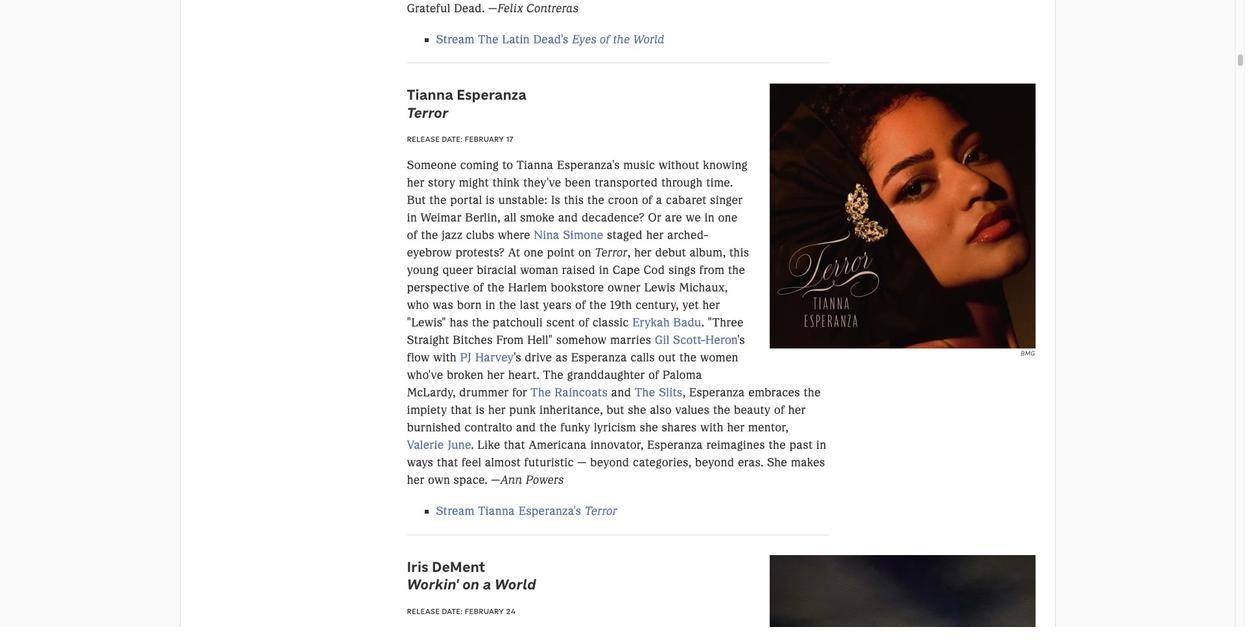Task type: locate. For each thing, give the bounding box(es) containing it.
0 vertical spatial is
[[486, 193, 495, 208]]

0 horizontal spatial this
[[564, 193, 584, 208]]

. for "three
[[702, 316, 705, 330]]

esperanza up "granddaughter"
[[571, 351, 627, 365]]

0 horizontal spatial beyond
[[590, 456, 630, 470]]

0 horizontal spatial with
[[434, 351, 457, 365]]

2 stream from the top
[[436, 505, 475, 519]]

that up own
[[437, 456, 458, 470]]

terror down staged at the top of page
[[595, 246, 628, 260]]

1 vertical spatial —
[[491, 474, 501, 488]]

0 vertical spatial release
[[407, 134, 440, 144]]

, inside , esperanza embraces the impiety that is her punk inheritance, but she also values the beauty of her burnished contralto and the funky lyricism she shares with her mentor, valerie june
[[683, 386, 686, 400]]

1 vertical spatial a
[[483, 576, 491, 594]]

0 vertical spatial terror
[[407, 104, 449, 122]]

esperanza down shares
[[647, 439, 703, 453]]

release up someone
[[407, 134, 440, 144]]

— down americana
[[578, 456, 587, 470]]

0 horizontal spatial 's
[[514, 351, 522, 365]]

sings
[[669, 264, 696, 278]]

iris
[[407, 558, 429, 576]]

0 vertical spatial one
[[718, 211, 738, 225]]

0 horizontal spatial world
[[495, 576, 536, 594]]

beyond down reimagines
[[695, 456, 735, 470]]

1 vertical spatial 's
[[514, 351, 522, 365]]

1 vertical spatial february
[[465, 607, 504, 617]]

1 horizontal spatial one
[[718, 211, 738, 225]]

think
[[493, 176, 520, 190]]

1 horizontal spatial 's
[[738, 334, 745, 348]]

straight
[[407, 334, 450, 348]]

, inside , her debut album, this young queer biracial woman raised in cape cod sings from the perspective of the harlem bookstore owner lewis michaux, who was born in the last years of the 19th century, yet her "lewis" has the patchouli scent of classic
[[628, 246, 631, 260]]

, up cape
[[628, 246, 631, 260]]

,
[[628, 246, 631, 260], [683, 386, 686, 400]]

a inside iris dement workin' on a world
[[483, 576, 491, 594]]

simone
[[563, 228, 604, 243]]

unstable:
[[498, 193, 548, 208]]

tianna up they've
[[517, 158, 554, 173]]

1 vertical spatial .
[[471, 439, 474, 453]]

1 vertical spatial date:
[[442, 607, 463, 617]]

1 date: from the top
[[442, 134, 463, 144]]

0 vertical spatial ,
[[628, 246, 631, 260]]

her inside 's drive as esperanza calls out the women who've broken her heart. the granddaughter of paloma mclardy, drummer for
[[487, 369, 505, 383]]

iris dement workin' on a world
[[407, 558, 536, 594]]

1 vertical spatial with
[[701, 421, 724, 435]]

image credit element
[[770, 349, 1036, 359]]

berlin,
[[465, 211, 501, 225]]

esperanza up the 17
[[457, 86, 527, 104]]

the right the from
[[728, 264, 746, 278]]

and up nina simone
[[558, 211, 578, 225]]

"three
[[708, 316, 744, 330]]

who've
[[407, 369, 443, 383]]

croon
[[608, 193, 639, 208]]

0 vertical spatial .
[[702, 316, 705, 330]]

woman
[[520, 264, 559, 278]]

date: for release date: february 24
[[442, 607, 463, 617]]

esperanza
[[457, 86, 527, 104], [571, 351, 627, 365], [689, 386, 745, 400], [647, 439, 703, 453]]

has
[[450, 316, 469, 330]]

the up eyebrow
[[421, 228, 438, 243]]

1 horizontal spatial and
[[558, 211, 578, 225]]

1 vertical spatial terror
[[595, 246, 628, 260]]

0 vertical spatial —
[[578, 456, 587, 470]]

is inside someone coming to tianna esperanza's music without knowing her story might think they've been transported through time. but the portal is unstable: is this the croon of a cabaret singer in weimar berlin, all smoke and decadence? or are we in one of the jazz clubs where
[[486, 193, 495, 208]]

cape
[[613, 264, 640, 278]]

was
[[433, 299, 454, 313]]

tianna esperanza terror
[[407, 86, 527, 122]]

been
[[565, 176, 591, 190]]

latin
[[502, 32, 530, 47]]

the up classic
[[590, 299, 607, 313]]

terror
[[407, 104, 449, 122], [595, 246, 628, 260], [585, 505, 618, 519]]

world right eyes
[[633, 32, 665, 47]]

of up or
[[642, 193, 653, 208]]

february for 24
[[465, 607, 504, 617]]

she down the also
[[640, 421, 659, 435]]

of up the slits link
[[649, 369, 659, 383]]

2 vertical spatial and
[[516, 421, 536, 435]]

smoke
[[520, 211, 555, 225]]

transported
[[595, 176, 658, 190]]

tianna inside someone coming to tianna esperanza's music without knowing her story might think they've been transported through time. but the portal is unstable: is this the croon of a cabaret singer in weimar berlin, all smoke and decadence? or are we in one of the jazz clubs where
[[517, 158, 554, 173]]

in
[[407, 211, 417, 225], [705, 211, 715, 225], [599, 264, 609, 278], [486, 299, 496, 313], [817, 439, 827, 453]]

for
[[512, 386, 527, 400]]

world inside iris dement workin' on a world
[[495, 576, 536, 594]]

on up release date: february 24
[[462, 576, 480, 594]]

0 horizontal spatial on
[[462, 576, 480, 594]]

broken
[[447, 369, 484, 383]]

scent
[[547, 316, 575, 330]]

0 vertical spatial date:
[[442, 134, 463, 144]]

a up or
[[656, 193, 663, 208]]

story
[[428, 176, 456, 190]]

nina simone link
[[534, 228, 604, 243]]

1 beyond from the left
[[590, 456, 630, 470]]

on down simone
[[578, 246, 592, 260]]

the right eyes
[[613, 32, 630, 47]]

esperanza up values
[[689, 386, 745, 400]]

ann
[[501, 474, 523, 488]]

0 horizontal spatial .
[[471, 439, 474, 453]]

tianna up release date: february 17
[[407, 86, 453, 104]]

of inside , esperanza embraces the impiety that is her punk inheritance, but she also values the beauty of her burnished contralto and the funky lyricism she shares with her mentor, valerie june
[[774, 404, 785, 418]]

1 horizontal spatial .
[[702, 316, 705, 330]]

a inside someone coming to tianna esperanza's music without knowing her story might think they've been transported through time. but the portal is unstable: is this the croon of a cabaret singer in weimar berlin, all smoke and decadence? or are we in one of the jazz clubs where
[[656, 193, 663, 208]]

's down ""three"
[[738, 334, 745, 348]]

and up but
[[611, 386, 632, 400]]

contralto
[[465, 421, 513, 435]]

0 vertical spatial that
[[451, 404, 472, 418]]

— down almost at the left of page
[[491, 474, 501, 488]]

her up "but"
[[407, 176, 425, 190]]

her down or
[[646, 228, 664, 243]]

's inside 's drive as esperanza calls out the women who've broken her heart. the granddaughter of paloma mclardy, drummer for
[[514, 351, 522, 365]]

this inside someone coming to tianna esperanza's music without knowing her story might think they've been transported through time. but the portal is unstable: is this the croon of a cabaret singer in weimar berlin, all smoke and decadence? or are we in one of the jazz clubs where
[[564, 193, 584, 208]]

is down drummer on the bottom left of the page
[[476, 404, 485, 418]]

. up 'gil scott-heron'
[[702, 316, 705, 330]]

the up she
[[769, 439, 786, 453]]

and inside , esperanza embraces the impiety that is her punk inheritance, but she also values the beauty of her burnished contralto and the funky lyricism she shares with her mentor, valerie june
[[516, 421, 536, 435]]

february left 24
[[465, 607, 504, 617]]

's for 's drive as esperanza calls out the women who've broken her heart. the granddaughter of paloma mclardy, drummer for
[[514, 351, 522, 365]]

2 february from the top
[[465, 607, 504, 617]]

terror down . like that americana innovator, esperanza reimagines the past in ways that feel almost futuristic — beyond categories, beyond eras. she makes her own space. —
[[585, 505, 618, 519]]

the raincoats and the slits
[[531, 386, 683, 400]]

february
[[465, 134, 504, 144], [465, 607, 504, 617]]

0 vertical spatial february
[[465, 134, 504, 144]]

, down paloma
[[683, 386, 686, 400]]

on inside the staged her arched- eyebrow protests? at one point on
[[578, 246, 592, 260]]

tianna down ann
[[478, 505, 515, 519]]

from
[[700, 264, 725, 278]]

0 vertical spatial this
[[564, 193, 584, 208]]

terror up release date: february 17
[[407, 104, 449, 122]]

her down harvey
[[487, 369, 505, 383]]

the right embraces
[[804, 386, 821, 400]]

the down biracial
[[487, 281, 505, 295]]

lewis
[[644, 281, 676, 295]]

stream for stream tianna esperanza's terror
[[436, 505, 475, 519]]

release down workin'
[[407, 607, 440, 617]]

0 vertical spatial and
[[558, 211, 578, 225]]

is up berlin,
[[486, 193, 495, 208]]

0 vertical spatial stream
[[436, 32, 475, 47]]

2 horizontal spatial and
[[611, 386, 632, 400]]

and down punk
[[516, 421, 536, 435]]

that down drummer on the bottom left of the page
[[451, 404, 472, 418]]

0 horizontal spatial —
[[491, 474, 501, 488]]

bmg
[[1021, 350, 1036, 358]]

calls
[[631, 351, 655, 365]]

stream down space.
[[436, 505, 475, 519]]

0 horizontal spatial tianna
[[407, 86, 453, 104]]

1 horizontal spatial this
[[730, 246, 750, 260]]

debut
[[656, 246, 686, 260]]

beyond down 'innovator,'
[[590, 456, 630, 470]]

, for her
[[628, 246, 631, 260]]

owner
[[608, 281, 641, 295]]

the raincoats link
[[531, 386, 608, 400]]

yet
[[683, 299, 699, 313]]

like
[[478, 439, 501, 453]]

that up almost at the left of page
[[504, 439, 525, 453]]

0 vertical spatial esperanza's
[[557, 158, 620, 173]]

the up americana
[[540, 421, 557, 435]]

the slits link
[[635, 386, 683, 400]]

of right eyes
[[600, 32, 610, 47]]

her inside the staged her arched- eyebrow protests? at one point on
[[646, 228, 664, 243]]

that
[[451, 404, 472, 418], [504, 439, 525, 453], [437, 456, 458, 470]]

her down ways
[[407, 474, 425, 488]]

release for release date: february 24
[[407, 607, 440, 617]]

world
[[633, 32, 665, 47], [495, 576, 536, 594]]

2 vertical spatial that
[[437, 456, 458, 470]]

2 date: from the top
[[442, 607, 463, 617]]

1 horizontal spatial beyond
[[695, 456, 735, 470]]

she right but
[[628, 404, 647, 418]]

0 vertical spatial a
[[656, 193, 663, 208]]

1 horizontal spatial on
[[578, 246, 592, 260]]

a up release date: february 24
[[483, 576, 491, 594]]

february for 17
[[465, 134, 504, 144]]

2 horizontal spatial tianna
[[517, 158, 554, 173]]

0 vertical spatial with
[[434, 351, 457, 365]]

june
[[448, 439, 471, 453]]

1 release from the top
[[407, 134, 440, 144]]

contreras
[[527, 1, 579, 15]]

esperanza inside tianna esperanza terror
[[457, 86, 527, 104]]

1 horizontal spatial with
[[701, 421, 724, 435]]

's up 'heart.'
[[514, 351, 522, 365]]

"lewis"
[[407, 316, 446, 330]]

also
[[650, 404, 672, 418]]

in right past
[[817, 439, 827, 453]]

1 vertical spatial release
[[407, 607, 440, 617]]

this down been
[[564, 193, 584, 208]]

esperanza's up been
[[557, 158, 620, 173]]

0 horizontal spatial and
[[516, 421, 536, 435]]

1 vertical spatial one
[[524, 246, 544, 260]]

. inside . like that americana innovator, esperanza reimagines the past in ways that feel almost futuristic — beyond categories, beyond eras. she makes her own space. —
[[471, 439, 474, 453]]

the down scott-
[[680, 351, 697, 365]]

1 horizontal spatial is
[[486, 193, 495, 208]]

1 vertical spatial on
[[462, 576, 480, 594]]

. like that americana innovator, esperanza reimagines the past in ways that feel almost futuristic — beyond categories, beyond eras. she makes her own space. —
[[407, 439, 827, 488]]

queer
[[443, 264, 473, 278]]

shares
[[662, 421, 697, 435]]

on
[[578, 246, 592, 260], [462, 576, 480, 594]]

1 horizontal spatial ,
[[683, 386, 686, 400]]

this right album,
[[730, 246, 750, 260]]

of down bookstore at the top left of page
[[576, 299, 586, 313]]

0 vertical spatial tianna
[[407, 86, 453, 104]]

2 vertical spatial tianna
[[478, 505, 515, 519]]

past
[[790, 439, 813, 453]]

's
[[738, 334, 745, 348], [514, 351, 522, 365]]

in down "but"
[[407, 211, 417, 225]]

1 vertical spatial this
[[730, 246, 750, 260]]

world up 24
[[495, 576, 536, 594]]

album,
[[690, 246, 726, 260]]

one
[[718, 211, 738, 225], [524, 246, 544, 260]]

date: up someone
[[442, 134, 463, 144]]

stream left latin
[[436, 32, 475, 47]]

century,
[[636, 299, 679, 313]]

this
[[564, 193, 584, 208], [730, 246, 750, 260]]

1 vertical spatial stream
[[436, 505, 475, 519]]

the
[[478, 32, 499, 47], [543, 369, 564, 383], [531, 386, 551, 400], [635, 386, 656, 400]]

1 vertical spatial world
[[495, 576, 536, 594]]

in right we
[[705, 211, 715, 225]]

the up weimar
[[430, 193, 447, 208]]

0 horizontal spatial ,
[[628, 246, 631, 260]]

the down as
[[543, 369, 564, 383]]

1 vertical spatial tianna
[[517, 158, 554, 173]]

young
[[407, 264, 439, 278]]

gil scott-heron link
[[655, 334, 738, 348]]

beyond
[[590, 456, 630, 470], [695, 456, 735, 470]]

. left like
[[471, 439, 474, 453]]

release for release date: february 17
[[407, 134, 440, 144]]

0 horizontal spatial is
[[476, 404, 485, 418]]

with left pj on the bottom left
[[434, 351, 457, 365]]

0 vertical spatial world
[[633, 32, 665, 47]]

1 february from the top
[[465, 134, 504, 144]]

release date: february 17
[[407, 134, 514, 144]]

's inside 's flow with
[[738, 334, 745, 348]]

, esperanza embraces the impiety that is her punk inheritance, but she also values the beauty of her burnished contralto and the funky lyricism she shares with her mentor, valerie june
[[407, 386, 821, 453]]

0 vertical spatial 's
[[738, 334, 745, 348]]

in inside . like that americana innovator, esperanza reimagines the past in ways that feel almost futuristic — beyond categories, beyond eras. she makes her own space. —
[[817, 439, 827, 453]]

february left the 17
[[465, 134, 504, 144]]

0 horizontal spatial one
[[524, 246, 544, 260]]

paloma
[[663, 369, 703, 383]]

release date: february 24
[[407, 607, 516, 617]]

esperanza's down powers
[[519, 505, 582, 519]]

heron
[[706, 334, 738, 348]]

with down values
[[701, 421, 724, 435]]

somehow
[[556, 334, 607, 348]]

of down embraces
[[774, 404, 785, 418]]

0 horizontal spatial a
[[483, 576, 491, 594]]

1 vertical spatial is
[[476, 404, 485, 418]]

. inside . "three straight bitches from hell" somehow marries
[[702, 316, 705, 330]]

the inside 's drive as esperanza calls out the women who've broken her heart. the granddaughter of paloma mclardy, drummer for
[[543, 369, 564, 383]]

1 vertical spatial ,
[[683, 386, 686, 400]]

the inside 's drive as esperanza calls out the women who've broken her heart. the granddaughter of paloma mclardy, drummer for
[[680, 351, 697, 365]]

her up reimagines
[[727, 421, 745, 435]]

the left latin
[[478, 32, 499, 47]]

0 vertical spatial on
[[578, 246, 592, 260]]

1 stream from the top
[[436, 32, 475, 47]]

2 release from the top
[[407, 607, 440, 617]]

date: down workin'
[[442, 607, 463, 617]]

1 horizontal spatial a
[[656, 193, 663, 208]]

ann powers
[[501, 474, 564, 488]]

hell"
[[527, 334, 553, 348]]

to
[[503, 158, 513, 173]]

the up bitches
[[472, 316, 489, 330]]

one down singer
[[718, 211, 738, 225]]

one up woman at the left of page
[[524, 246, 544, 260]]



Task type: vqa. For each thing, say whether or not it's contained in the screenshot.
album inside the Fito Páez's first solo album was released in 1984, a year after the end of a brutal dictatorship in Argentina; it was part of a burgeoning movement of Spanish language rock and roll. Alo
no



Task type: describe. For each thing, give the bounding box(es) containing it.
erykah badu
[[633, 316, 702, 330]]

beauty
[[734, 404, 771, 418]]

the right for
[[531, 386, 551, 400]]

biracial
[[477, 264, 517, 278]]

erykah
[[633, 316, 670, 330]]

all
[[504, 211, 517, 225]]

tianna esperanza, terror image
[[770, 83, 1036, 349]]

is
[[551, 193, 561, 208]]

last
[[520, 299, 540, 313]]

iris dement, workin' on a world image
[[770, 556, 1036, 628]]

drive
[[525, 351, 552, 365]]

's for 's flow with
[[738, 334, 745, 348]]

her down michaux,
[[703, 299, 720, 313]]

1 horizontal spatial tianna
[[478, 505, 515, 519]]

on inside iris dement workin' on a world
[[462, 576, 480, 594]]

from
[[497, 334, 524, 348]]

ways
[[407, 456, 434, 470]]

2 vertical spatial terror
[[585, 505, 618, 519]]

pj
[[460, 351, 472, 365]]

inheritance,
[[540, 404, 603, 418]]

where
[[498, 228, 531, 243]]

her inside someone coming to tianna esperanza's music without knowing her story might think they've been transported through time. but the portal is unstable: is this the croon of a cabaret singer in weimar berlin, all smoke and decadence? or are we in one of the jazz clubs where
[[407, 176, 425, 190]]

reimagines
[[707, 439, 765, 453]]

cabaret
[[666, 193, 707, 208]]

date: for release date: february 17
[[442, 134, 463, 144]]

her inside . like that americana innovator, esperanza reimagines the past in ways that feel almost futuristic — beyond categories, beyond eras. she makes her own space. —
[[407, 474, 425, 488]]

harlem
[[508, 281, 547, 295]]

terror inside tianna esperanza terror
[[407, 104, 449, 122]]

who
[[407, 299, 429, 313]]

the up decadence?
[[588, 193, 605, 208]]

embraces
[[749, 386, 801, 400]]

or
[[648, 211, 662, 225]]

tianna inside tianna esperanza terror
[[407, 86, 453, 104]]

stream the latin dead's eyes of the world
[[436, 32, 665, 47]]

the up patchouli
[[499, 299, 516, 313]]

without
[[659, 158, 700, 173]]

in left cape
[[599, 264, 609, 278]]

granddaughter
[[567, 369, 645, 383]]

staged her arched- eyebrow protests? at one point on
[[407, 228, 709, 260]]

slits
[[659, 386, 683, 400]]

her up contralto
[[488, 404, 506, 418]]

gil
[[655, 334, 670, 348]]

mentor,
[[748, 421, 789, 435]]

the up the also
[[635, 386, 656, 400]]

through
[[662, 176, 703, 190]]

burnished
[[407, 421, 461, 435]]

eras.
[[738, 456, 764, 470]]

one inside someone coming to tianna esperanza's music without knowing her story might think they've been transported through time. but the portal is unstable: is this the croon of a cabaret singer in weimar berlin, all smoke and decadence? or are we in one of the jazz clubs where
[[718, 211, 738, 225]]

one inside the staged her arched- eyebrow protests? at one point on
[[524, 246, 544, 260]]

own
[[428, 474, 450, 488]]

workin'
[[407, 576, 459, 594]]

values
[[676, 404, 710, 418]]

makes
[[791, 456, 826, 470]]

they've
[[524, 176, 562, 190]]

of up eyebrow
[[407, 228, 418, 243]]

impiety
[[407, 404, 447, 418]]

drummer
[[460, 386, 509, 400]]

stream for stream the latin dead's eyes of the world
[[436, 32, 475, 47]]

feel
[[462, 456, 482, 470]]

is inside , esperanza embraces the impiety that is her punk inheritance, but she also values the beauty of her burnished contralto and the funky lyricism she shares with her mentor, valerie june
[[476, 404, 485, 418]]

with inside , esperanza embraces the impiety that is her punk inheritance, but she also values the beauty of her burnished contralto and the funky lyricism she shares with her mentor, valerie june
[[701, 421, 724, 435]]

1 horizontal spatial —
[[578, 456, 587, 470]]

1 vertical spatial esperanza's
[[519, 505, 582, 519]]

17
[[506, 134, 514, 144]]

the right values
[[713, 404, 731, 418]]

esperanza inside , esperanza embraces the impiety that is her punk inheritance, but she also values the beauty of her burnished contralto and the funky lyricism she shares with her mentor, valerie june
[[689, 386, 745, 400]]

she
[[767, 456, 788, 470]]

. for like
[[471, 439, 474, 453]]

esperanza inside 's drive as esperanza calls out the women who've broken her heart. the granddaughter of paloma mclardy, drummer for
[[571, 351, 627, 365]]

stream tianna esperanza's terror
[[436, 505, 618, 519]]

futuristic
[[525, 456, 574, 470]]

's drive as esperanza calls out the women who've broken her heart. the granddaughter of paloma mclardy, drummer for
[[407, 351, 739, 400]]

, for esperanza
[[683, 386, 686, 400]]

jazz
[[442, 228, 463, 243]]

in right born
[[486, 299, 496, 313]]

1 vertical spatial and
[[611, 386, 632, 400]]

nina
[[534, 228, 560, 243]]

esperanza inside . like that americana innovator, esperanza reimagines the past in ways that feel almost futuristic — beyond categories, beyond eras. she makes her own space. —
[[647, 439, 703, 453]]

24
[[506, 607, 516, 617]]

coming
[[460, 158, 499, 173]]

esperanza's inside someone coming to tianna esperanza's music without knowing her story might think they've been transported through time. but the portal is unstable: is this the croon of a cabaret singer in weimar berlin, all smoke and decadence? or are we in one of the jazz clubs where
[[557, 158, 620, 173]]

felix contreras
[[498, 1, 579, 15]]

0 vertical spatial she
[[628, 404, 647, 418]]

2 beyond from the left
[[695, 456, 735, 470]]

of up somehow
[[579, 316, 589, 330]]

1 vertical spatial that
[[504, 439, 525, 453]]

dement
[[432, 558, 485, 576]]

1 vertical spatial she
[[640, 421, 659, 435]]

protests?
[[456, 246, 505, 260]]

knowing
[[703, 158, 748, 173]]

categories,
[[633, 456, 692, 470]]

scott-
[[673, 334, 706, 348]]

women
[[701, 351, 739, 365]]

years
[[543, 299, 572, 313]]

and inside someone coming to tianna esperanza's music without knowing her story might think they've been transported through time. but the portal is unstable: is this the croon of a cabaret singer in weimar berlin, all smoke and decadence? or are we in one of the jazz clubs where
[[558, 211, 578, 225]]

raincoats
[[555, 386, 608, 400]]

that inside , esperanza embraces the impiety that is her punk inheritance, but she also values the beauty of her burnished contralto and the funky lyricism she shares with her mentor, valerie june
[[451, 404, 472, 418]]

with inside 's flow with
[[434, 351, 457, 365]]

almost
[[485, 456, 521, 470]]

of inside 's drive as esperanza calls out the women who've broken her heart. the granddaughter of paloma mclardy, drummer for
[[649, 369, 659, 383]]

19th
[[610, 299, 632, 313]]

out
[[659, 351, 676, 365]]

badu
[[674, 316, 702, 330]]

raised
[[562, 264, 596, 278]]

this inside , her debut album, this young queer biracial woman raised in cape cod sings from the perspective of the harlem bookstore owner lewis michaux, who was born in the last years of the 19th century, yet her "lewis" has the patchouli scent of classic
[[730, 246, 750, 260]]

her up cod
[[634, 246, 652, 260]]

music
[[624, 158, 655, 173]]

bitches
[[453, 334, 493, 348]]

felix
[[498, 1, 523, 15]]

weimar
[[421, 211, 462, 225]]

the inside . like that americana innovator, esperanza reimagines the past in ways that feel almost futuristic — beyond categories, beyond eras. she makes her own space. —
[[769, 439, 786, 453]]

1 horizontal spatial world
[[633, 32, 665, 47]]

's flow with
[[407, 334, 745, 365]]

someone
[[407, 158, 457, 173]]

her down embraces
[[789, 404, 806, 418]]

eyes
[[572, 32, 597, 47]]

of up born
[[473, 281, 484, 295]]

but
[[407, 193, 426, 208]]

eyebrow
[[407, 246, 452, 260]]

gil scott-heron
[[655, 334, 738, 348]]

erykah badu link
[[633, 316, 702, 330]]

funky
[[561, 421, 591, 435]]

as
[[556, 351, 568, 365]]

powers
[[526, 474, 564, 488]]

nina simone
[[534, 228, 604, 243]]



